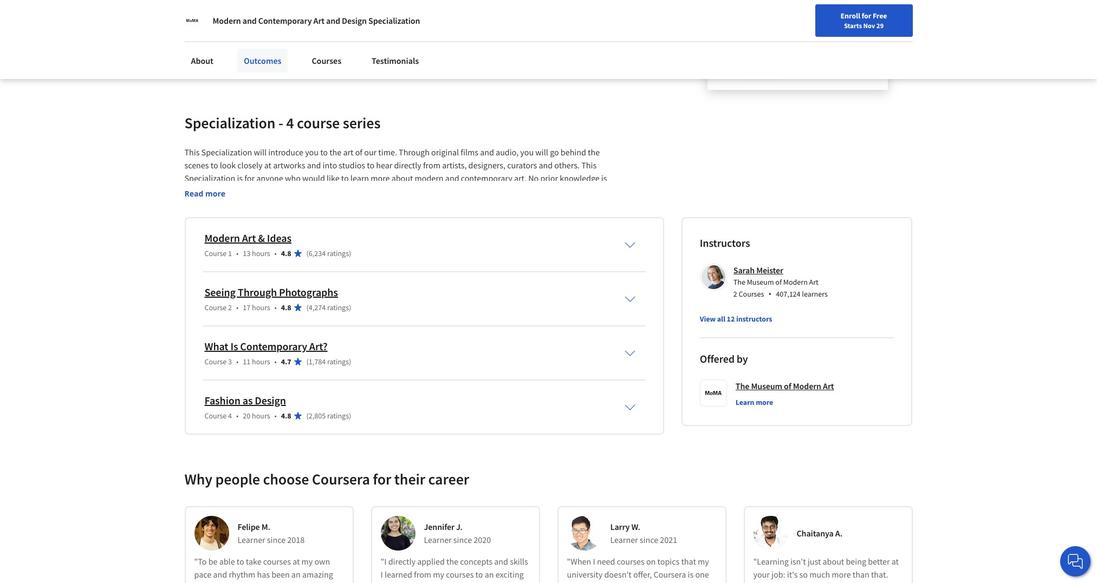 Task type: locate. For each thing, give the bounding box(es) containing it.
my for that
[[698, 557, 709, 567]]

1 ratings from the top
[[327, 249, 349, 259]]

and up the exciting
[[494, 557, 508, 567]]

0 horizontal spatial is
[[237, 173, 243, 184]]

enroll inside this specialization will introduce you to the art of our time. through original films and audio, you will go behind the scenes to look closely at artworks and into studios to hear directly from artists, designers, curators and others. this specialization is for anyone who would like to learn more about modern and contemporary art. no prior knowledge is required. enroll to receive invitations to virtual events, gain exclusive access to moma resources, and share ideas with an international learner community.
[[219, 186, 241, 197]]

3 ) from the top
[[349, 357, 351, 367]]

1 vertical spatial 4
[[228, 411, 232, 421]]

29
[[877, 21, 884, 30]]

• left 407,124
[[769, 288, 772, 300]]

0 horizontal spatial on
[[232, 46, 242, 57]]

2 horizontal spatial i
[[593, 557, 596, 567]]

modern inside sarah meister the museum of modern art 2 courses • 407,124 learners
[[784, 277, 808, 287]]

0 vertical spatial 2
[[734, 289, 738, 299]]

0 horizontal spatial 2
[[228, 303, 232, 313]]

0 vertical spatial through
[[399, 147, 430, 158]]

0 horizontal spatial courses
[[263, 557, 291, 567]]

hours right 11
[[252, 357, 270, 367]]

1 vertical spatial career
[[429, 470, 469, 489]]

4 ) from the top
[[349, 411, 351, 421]]

) right 1,784
[[349, 357, 351, 367]]

isn't
[[791, 557, 806, 567]]

this
[[219, 33, 232, 44]]

art.
[[514, 173, 527, 184]]

on up the offer, at the right
[[647, 557, 656, 567]]

0 horizontal spatial an
[[292, 570, 301, 580]]

modern
[[213, 15, 241, 26], [205, 231, 240, 245], [784, 277, 808, 287], [793, 381, 822, 392]]

1 horizontal spatial courses
[[446, 570, 474, 580]]

will up closely
[[254, 147, 267, 158]]

hours for design
[[252, 411, 270, 421]]

course for fashion as design
[[205, 411, 227, 421]]

4 ratings from the top
[[327, 411, 349, 421]]

the museum of modern art
[[736, 381, 834, 392]]

contemporary
[[461, 173, 513, 184]]

) for fashion as design
[[349, 411, 351, 421]]

from
[[423, 160, 441, 171], [414, 570, 432, 580]]

to down the offer, at the right
[[632, 583, 639, 584]]

0 vertical spatial 4
[[286, 113, 294, 133]]

4 ( from the top
[[307, 411, 309, 421]]

hours right 17
[[252, 303, 270, 313]]

1 vertical spatial coursera
[[654, 570, 686, 580]]

1 horizontal spatial will
[[536, 147, 549, 158]]

to
[[273, 33, 280, 44], [320, 147, 328, 158], [211, 160, 218, 171], [367, 160, 375, 171], [341, 173, 349, 184], [242, 186, 250, 197], [319, 186, 327, 197], [458, 186, 466, 197], [237, 557, 244, 567], [476, 570, 483, 580], [632, 583, 639, 584], [826, 583, 834, 584]]

since down m.
[[267, 535, 286, 546]]

earn
[[203, 4, 233, 23]]

your down "learning
[[754, 570, 770, 580]]

since down "w."
[[640, 535, 659, 546]]

testimonials link
[[365, 49, 426, 73]]

learner down felipe
[[238, 535, 265, 546]]

0 horizontal spatial enroll
[[219, 186, 241, 197]]

the
[[330, 147, 342, 158], [588, 147, 600, 158], [447, 557, 459, 567], [576, 583, 588, 584]]

career
[[844, 12, 865, 22]]

0 horizontal spatial career
[[247, 4, 288, 23]]

1 ) from the top
[[349, 249, 351, 259]]

more inside "learning isn't just about being better at your job: it's so much more than that. coursera allows me to learn witho
[[832, 570, 851, 580]]

courses up work."
[[446, 570, 474, 580]]

3 4.8 from the top
[[281, 411, 291, 421]]

1 horizontal spatial for
[[373, 470, 392, 489]]

1 horizontal spatial this
[[582, 160, 597, 171]]

through up 17
[[238, 286, 277, 299]]

best
[[590, 583, 605, 584]]

2 horizontal spatial coursera
[[754, 583, 786, 584]]

0 vertical spatial museum
[[747, 277, 774, 287]]

you up 'curators'
[[521, 147, 534, 158]]

3 hours from the top
[[252, 357, 270, 367]]

more left than
[[832, 570, 851, 580]]

learner inside jennifer j. learner since 2020
[[424, 535, 452, 546]]

course for modern art & ideas
[[205, 249, 227, 259]]

an right the with
[[606, 186, 615, 197]]

coursera career certificate image
[[708, 0, 889, 90]]

find
[[797, 12, 811, 22]]

1 4.8 from the top
[[281, 249, 291, 259]]

my up one
[[698, 557, 709, 567]]

1 horizontal spatial learner
[[424, 535, 452, 546]]

photographs
[[279, 286, 338, 299]]

my left the own
[[302, 557, 313, 567]]

contemporary up media
[[258, 15, 312, 26]]

2021
[[660, 535, 678, 546]]

courses
[[263, 557, 291, 567], [617, 557, 645, 567], [446, 570, 474, 580]]

2 vertical spatial i
[[238, 583, 240, 584]]

2 course from the top
[[205, 303, 227, 313]]

from up modern
[[423, 160, 441, 171]]

0 vertical spatial about
[[392, 173, 413, 184]]

1 vertical spatial 4.8
[[281, 303, 291, 313]]

None search field
[[154, 7, 415, 28]]

an
[[606, 186, 615, 197], [292, 570, 301, 580], [485, 570, 494, 580]]

1 vertical spatial enroll
[[219, 186, 241, 197]]

ratings for fashion as design
[[327, 411, 349, 421]]

• left 4.7
[[275, 357, 277, 367]]

1,784
[[309, 357, 326, 367]]

2 horizontal spatial learn
[[835, 583, 854, 584]]

behind
[[561, 147, 586, 158]]

( 4,274 ratings )
[[307, 303, 351, 313]]

0 horizontal spatial 4
[[228, 411, 232, 421]]

2 hours from the top
[[252, 303, 270, 313]]

from inside this specialization will introduce you to the art of our time. through original films and audio, you will go behind the scenes to look closely at artworks and into studios to hear directly from artists, designers, curators and others. this specialization is for anyone who would like to learn more about modern and contemporary art. no prior knowledge is required. enroll to receive invitations to virtual events, gain exclusive access to moma resources, and share ideas with an international learner community.
[[423, 160, 441, 171]]

and left in
[[291, 46, 305, 57]]

my up work."
[[433, 570, 444, 580]]

contemporary for and
[[258, 15, 312, 26]]

1 vertical spatial directly
[[388, 557, 416, 567]]

0 horizontal spatial will
[[254, 147, 267, 158]]

1 vertical spatial from
[[414, 570, 432, 580]]

1 horizontal spatial about
[[823, 557, 845, 567]]

to inside "when i need courses on topics that my university doesn't offer, coursera is one of the best places to go."
[[632, 583, 639, 584]]

read more button
[[185, 188, 225, 199]]

2 horizontal spatial learner
[[611, 535, 638, 546]]

0 vertical spatial directly
[[394, 160, 422, 171]]

0 vertical spatial coursera
[[312, 470, 370, 489]]

2 vertical spatial for
[[373, 470, 392, 489]]

1 horizontal spatial career
[[429, 470, 469, 489]]

1 horizontal spatial learn
[[351, 173, 369, 184]]

this up scenes
[[185, 147, 200, 158]]

hours
[[252, 249, 270, 259], [252, 303, 270, 313], [252, 357, 270, 367], [252, 411, 270, 421]]

sarah meister the museum of modern art 2 courses • 407,124 learners
[[734, 265, 828, 300]]

gain
[[381, 186, 397, 197]]

about up exclusive
[[392, 173, 413, 184]]

applied
[[417, 557, 445, 567]]

1 ( from the top
[[307, 249, 309, 259]]

learn more button
[[736, 397, 774, 408]]

since inside jennifer j. learner since 2020
[[454, 535, 472, 546]]

this up the knowledge
[[582, 160, 597, 171]]

0 horizontal spatial about
[[392, 173, 413, 184]]

studios
[[339, 160, 365, 171]]

1 horizontal spatial it
[[314, 583, 319, 584]]

learn
[[736, 398, 755, 408]]

( for what is contemporary art?
[[307, 357, 309, 367]]

4 left 20
[[228, 411, 232, 421]]

since
[[267, 535, 286, 546], [454, 535, 472, 546], [640, 535, 659, 546]]

0 horizontal spatial i
[[238, 583, 240, 584]]

0 horizontal spatial learn
[[256, 583, 275, 584]]

since down j.
[[454, 535, 472, 546]]

1 horizontal spatial courses
[[739, 289, 764, 299]]

course 1 • 13 hours •
[[205, 249, 277, 259]]

at
[[264, 160, 272, 171], [293, 557, 300, 567], [892, 557, 899, 567], [425, 583, 432, 584]]

others.
[[555, 160, 580, 171]]

courses inside "i directly applied the concepts and skills i learned from my courses to an exciting new project at work."
[[446, 570, 474, 580]]

is left one
[[688, 570, 694, 580]]

3 learner from the left
[[611, 535, 638, 546]]

since inside larry w. learner since 2021
[[640, 535, 659, 546]]

1 horizontal spatial you
[[521, 147, 534, 158]]

review
[[382, 46, 406, 57]]

events,
[[354, 186, 380, 197]]

hours right 13
[[252, 249, 270, 259]]

since for j.
[[454, 535, 472, 546]]

1 course from the top
[[205, 249, 227, 259]]

the down sarah
[[734, 277, 746, 287]]

course down fashion
[[205, 411, 227, 421]]

0 horizontal spatial since
[[267, 535, 286, 546]]

0 vertical spatial for
[[862, 11, 872, 21]]

1 horizontal spatial coursera
[[654, 570, 686, 580]]

hours for photographs
[[252, 303, 270, 313]]

0 vertical spatial from
[[423, 160, 441, 171]]

english button
[[870, 0, 936, 35]]

2 ) from the top
[[349, 303, 351, 313]]

my inside "to be able to take courses at my own pace and rhythm has been an amazing experience. i can learn whenever it fi
[[302, 557, 313, 567]]

and down artists,
[[445, 173, 459, 184]]

at right better
[[892, 557, 899, 567]]

1 vertical spatial about
[[823, 557, 845, 567]]

museum inside sarah meister the museum of modern art 2 courses • 407,124 learners
[[747, 277, 774, 287]]

1 you from the left
[[305, 147, 319, 158]]

2 since from the left
[[454, 535, 472, 546]]

the right applied
[[447, 557, 459, 567]]

3 ratings from the top
[[327, 357, 349, 367]]

&
[[258, 231, 265, 245]]

contemporary for is
[[240, 340, 307, 353]]

learn down than
[[835, 583, 854, 584]]

through right time.
[[399, 147, 430, 158]]

enroll up starts
[[841, 11, 861, 21]]

) right 6,234 at the left top of page
[[349, 249, 351, 259]]

0 vertical spatial on
[[232, 46, 242, 57]]

at up the whenever
[[293, 557, 300, 567]]

able
[[219, 557, 235, 567]]

2 learner from the left
[[424, 535, 452, 546]]

1 horizontal spatial design
[[342, 15, 367, 26]]

0 horizontal spatial it
[[226, 46, 231, 57]]

1 hours from the top
[[252, 249, 270, 259]]

learn for "to be able to take courses at my own pace and rhythm has been an amazing experience. i can learn whenever it fi
[[256, 583, 275, 584]]

about
[[392, 173, 413, 184], [823, 557, 845, 567]]

international
[[185, 199, 232, 210]]

0 vertical spatial i
[[593, 557, 596, 567]]

coursera inside "when i need courses on topics that my university doesn't offer, coursera is one of the best places to go."
[[654, 570, 686, 580]]

• right 1
[[236, 249, 239, 259]]

learn
[[351, 173, 369, 184], [256, 583, 275, 584], [835, 583, 854, 584]]

1 vertical spatial i
[[381, 570, 383, 580]]

2 horizontal spatial an
[[606, 186, 615, 197]]

career
[[247, 4, 288, 23], [429, 470, 469, 489]]

your inside "learning isn't just about being better at your job: it's so much more than that. coursera allows me to learn witho
[[754, 570, 770, 580]]

1 horizontal spatial my
[[433, 570, 444, 580]]

1 horizontal spatial 4
[[286, 113, 294, 133]]

3 ( from the top
[[307, 357, 309, 367]]

0 horizontal spatial coursera
[[312, 470, 370, 489]]

2 horizontal spatial for
[[862, 11, 872, 21]]

courses up the offer, at the right
[[617, 557, 645, 567]]

0 vertical spatial contemporary
[[258, 15, 312, 26]]

it inside "to be able to take courses at my own pace and rhythm has been an amazing experience. i can learn whenever it fi
[[314, 583, 319, 584]]

coursera
[[312, 470, 370, 489], [654, 570, 686, 580], [754, 583, 786, 584]]

1 since from the left
[[267, 535, 286, 546]]

j.
[[456, 522, 463, 533]]

has
[[257, 570, 270, 580]]

1 vertical spatial contemporary
[[240, 340, 307, 353]]

1 vertical spatial for
[[245, 173, 255, 184]]

directly inside this specialization will introduce you to the art of our time. through original films and audio, you will go behind the scenes to look closely at artworks and into studios to hear directly from artists, designers, curators and others. this specialization is for anyone who would like to learn more about modern and contemporary art. no prior knowledge is required. enroll to receive invitations to virtual events, gain exclusive access to moma resources, and share ideas with an international learner community.
[[394, 160, 422, 171]]

art inside sarah meister the museum of modern art 2 courses • 407,124 learners
[[810, 277, 819, 287]]

0 vertical spatial it
[[226, 46, 231, 57]]

1 horizontal spatial through
[[399, 147, 430, 158]]

1 horizontal spatial on
[[647, 557, 656, 567]]

4.8 down seeing through photographs
[[281, 303, 291, 313]]

for down closely
[[245, 173, 255, 184]]

4.8 for photographs
[[281, 303, 291, 313]]

course down seeing
[[205, 303, 227, 313]]

• left 17
[[236, 303, 239, 313]]

to up media
[[273, 33, 280, 44]]

and up experience. at the bottom of page
[[213, 570, 227, 580]]

learner down jennifer
[[424, 535, 452, 546]]

felipe m. learner since 2018
[[238, 522, 305, 546]]

2 ratings from the top
[[327, 303, 349, 313]]

instructors
[[700, 236, 750, 250]]

what is contemporary art? link
[[205, 340, 328, 353]]

0 horizontal spatial courses
[[312, 55, 342, 66]]

2 horizontal spatial courses
[[617, 557, 645, 567]]

amazing
[[302, 570, 333, 580]]

our
[[364, 147, 377, 158]]

design
[[342, 15, 367, 26], [255, 394, 286, 408]]

1 horizontal spatial 2
[[734, 289, 738, 299]]

of inside sarah meister the museum of modern art 2 courses • 407,124 learners
[[776, 277, 782, 287]]

this
[[185, 147, 200, 158], [582, 160, 597, 171]]

2
[[734, 289, 738, 299], [228, 303, 232, 313]]

0 horizontal spatial my
[[302, 557, 313, 567]]

contemporary up 4.7
[[240, 340, 307, 353]]

2 horizontal spatial since
[[640, 535, 659, 546]]

design right as
[[255, 394, 286, 408]]

3 since from the left
[[640, 535, 659, 546]]

me
[[813, 583, 824, 584]]

than
[[853, 570, 870, 580]]

concepts
[[460, 557, 493, 567]]

on inside add this credential to your linkedin profile, resume, or cv share it on social media and in your performance review
[[232, 46, 242, 57]]

go."
[[641, 583, 655, 584]]

) for seeing through photographs
[[349, 303, 351, 313]]

2 up view all 12 instructors button
[[734, 289, 738, 299]]

ratings right 4,274
[[327, 303, 349, 313]]

learn inside "to be able to take courses at my own pace and rhythm has been an amazing experience. i can learn whenever it fi
[[256, 583, 275, 584]]

1 vertical spatial on
[[647, 557, 656, 567]]

for
[[862, 11, 872, 21], [245, 173, 255, 184], [373, 470, 392, 489]]

own
[[315, 557, 330, 567]]

specialization
[[369, 15, 420, 26], [185, 113, 276, 133], [201, 147, 252, 158], [185, 173, 235, 184]]

course
[[205, 249, 227, 259], [205, 303, 227, 313], [205, 357, 227, 367], [205, 411, 227, 421]]

0 vertical spatial enroll
[[841, 11, 861, 21]]

) right 2,805
[[349, 411, 351, 421]]

at left work."
[[425, 583, 432, 584]]

museum up learn more button on the bottom right of page
[[751, 381, 783, 392]]

0 horizontal spatial you
[[305, 147, 319, 158]]

introduce
[[268, 147, 304, 158]]

4 course from the top
[[205, 411, 227, 421]]

0 horizontal spatial through
[[238, 286, 277, 299]]

2 4.8 from the top
[[281, 303, 291, 313]]

learner down larry
[[611, 535, 638, 546]]

1 horizontal spatial i
[[381, 570, 383, 580]]

career right their
[[429, 470, 469, 489]]

sarah meister link
[[734, 265, 784, 276]]

testimonials
[[372, 55, 419, 66]]

i inside "when i need courses on topics that my university doesn't offer, coursera is one of the best places to go."
[[593, 557, 596, 567]]

• down ideas
[[275, 249, 277, 259]]

your right in
[[315, 46, 332, 57]]

1 vertical spatial 2
[[228, 303, 232, 313]]

need
[[597, 557, 615, 567]]

linkedin
[[300, 33, 331, 44]]

learn down has on the left
[[256, 583, 275, 584]]

learner for larry
[[611, 535, 638, 546]]

better
[[868, 557, 890, 567]]

more inside learn more button
[[756, 398, 774, 408]]

curators
[[507, 160, 537, 171]]

at inside this specialization will introduce you to the art of our time. through original films and audio, you will go behind the scenes to look closely at artworks and into studios to hear directly from artists, designers, curators and others. this specialization is for anyone who would like to learn more about modern and contemporary art. no prior knowledge is required. enroll to receive invitations to virtual events, gain exclusive access to moma resources, and share ideas with an international learner community.
[[264, 160, 272, 171]]

ideas
[[267, 231, 292, 245]]

more inside this specialization will introduce you to the art of our time. through original films and audio, you will go behind the scenes to look closely at artworks and into studios to hear directly from artists, designers, curators and others. this specialization is for anyone who would like to learn more about modern and contemporary art. no prior knowledge is required. enroll to receive invitations to virtual events, gain exclusive access to moma resources, and share ideas with an international learner community.
[[371, 173, 390, 184]]

at inside "i directly applied the concepts and skills i learned from my courses to an exciting new project at work."
[[425, 583, 432, 584]]

about up much
[[823, 557, 845, 567]]

your right find
[[812, 12, 827, 22]]

0 vertical spatial the
[[734, 277, 746, 287]]

0 horizontal spatial learner
[[238, 535, 265, 546]]

to up rhythm
[[237, 557, 244, 567]]

0 horizontal spatial design
[[255, 394, 286, 408]]

directly right "hear"
[[394, 160, 422, 171]]

and inside add this credential to your linkedin profile, resume, or cv share it on social media and in your performance review
[[291, 46, 305, 57]]

fashion
[[205, 394, 241, 408]]

ratings
[[327, 249, 349, 259], [327, 303, 349, 313], [327, 357, 349, 367], [327, 411, 349, 421]]

0 horizontal spatial this
[[185, 147, 200, 158]]

to down 'concepts'
[[476, 570, 483, 580]]

1 horizontal spatial an
[[485, 570, 494, 580]]

it down the "amazing"
[[314, 583, 319, 584]]

2 ( from the top
[[307, 303, 309, 313]]

profile,
[[333, 33, 359, 44]]

courses inside sarah meister the museum of modern art 2 courses • 407,124 learners
[[739, 289, 764, 299]]

it inside add this credential to your linkedin profile, resume, or cv share it on social media and in your performance review
[[226, 46, 231, 57]]

to left moma
[[458, 186, 466, 197]]

is inside "when i need courses on topics that my university doesn't offer, coursera is one of the best places to go."
[[688, 570, 694, 580]]

courses down the linkedin
[[312, 55, 342, 66]]

1 horizontal spatial enroll
[[841, 11, 861, 21]]

to down would
[[319, 186, 327, 197]]

) for what is contemporary art?
[[349, 357, 351, 367]]

hours right 20
[[252, 411, 270, 421]]

1 vertical spatial design
[[255, 394, 286, 408]]

2 horizontal spatial my
[[698, 557, 709, 567]]

learn inside "learning isn't just about being better at your job: it's so much more than that. coursera allows me to learn witho
[[835, 583, 854, 584]]

learner inside larry w. learner since 2021
[[611, 535, 638, 546]]

i inside "i directly applied the concepts and skills i learned from my courses to an exciting new project at work."
[[381, 570, 383, 580]]

2 vertical spatial coursera
[[754, 583, 786, 584]]

the up the learn
[[736, 381, 750, 392]]

3 course from the top
[[205, 357, 227, 367]]

0 vertical spatial design
[[342, 15, 367, 26]]

an inside "i directly applied the concepts and skills i learned from my courses to an exciting new project at work."
[[485, 570, 494, 580]]

ratings right 2,805
[[327, 411, 349, 421]]

1 vertical spatial courses
[[739, 289, 764, 299]]

2 horizontal spatial is
[[688, 570, 694, 580]]

since inside the felipe m. learner since 2018
[[267, 535, 286, 546]]

just
[[808, 557, 821, 567]]

course
[[297, 113, 340, 133]]

courses down sarah meister link
[[739, 289, 764, 299]]

the museum of modern art image
[[185, 13, 200, 28]]

ratings right 6,234 at the left top of page
[[327, 249, 349, 259]]

1 horizontal spatial is
[[602, 173, 607, 184]]

course 2 • 17 hours •
[[205, 303, 277, 313]]

is up the with
[[602, 173, 607, 184]]

and inside "i directly applied the concepts and skills i learned from my courses to an exciting new project at work."
[[494, 557, 508, 567]]

1 learner from the left
[[238, 535, 265, 546]]

about inside this specialization will introduce you to the art of our time. through original films and audio, you will go behind the scenes to look closely at artworks and into studios to hear directly from artists, designers, curators and others. this specialization is for anyone who would like to learn more about modern and contemporary art. no prior knowledge is required. enroll to receive invitations to virtual events, gain exclusive access to moma resources, and share ideas with an international learner community.
[[392, 173, 413, 184]]

find your new career
[[797, 12, 865, 22]]

and up credential
[[243, 15, 257, 26]]

will left "go" at the top of page
[[536, 147, 549, 158]]

virtual
[[328, 186, 352, 197]]

my inside "when i need courses on topics that my university doesn't offer, coursera is one of the best places to go."
[[698, 557, 709, 567]]

at up anyone
[[264, 160, 272, 171]]

4 hours from the top
[[252, 411, 270, 421]]

you right introduce
[[305, 147, 319, 158]]

outcomes
[[244, 55, 282, 66]]

"i
[[381, 557, 387, 567]]

1 will from the left
[[254, 147, 267, 158]]

from up project
[[414, 570, 432, 580]]

learner inside the felipe m. learner since 2018
[[238, 535, 265, 546]]

0 vertical spatial 4.8
[[281, 249, 291, 259]]

the inside sarah meister the museum of modern art 2 courses • 407,124 learners
[[734, 277, 746, 287]]

hours for contemporary
[[252, 357, 270, 367]]

museum down sarah meister link
[[747, 277, 774, 287]]

to right me at the right of the page
[[826, 583, 834, 584]]

4 right -
[[286, 113, 294, 133]]

the down university
[[576, 583, 588, 584]]

2 vertical spatial 4.8
[[281, 411, 291, 421]]

courses inside "to be able to take courses at my own pace and rhythm has been an amazing experience. i can learn whenever it fi
[[263, 557, 291, 567]]

1 vertical spatial it
[[314, 583, 319, 584]]

0 horizontal spatial for
[[245, 173, 255, 184]]

prior
[[541, 173, 558, 184]]

an up the whenever
[[292, 570, 301, 580]]

1 horizontal spatial since
[[454, 535, 472, 546]]

with
[[588, 186, 604, 197]]

4.8 for design
[[281, 411, 291, 421]]

seeing through photographs
[[205, 286, 338, 299]]

chat with us image
[[1067, 553, 1085, 571]]



Task type: vqa. For each thing, say whether or not it's contained in the screenshot.
"and" in Add this credential to your LinkedIn profile, resume, or CV Share it on social media and in your performance review
yes



Task type: describe. For each thing, give the bounding box(es) containing it.
and up profile,
[[326, 15, 340, 26]]

2 you from the left
[[521, 147, 534, 158]]

• right 3
[[236, 357, 239, 367]]

since for m.
[[267, 535, 286, 546]]

project
[[398, 583, 424, 584]]

earn a career certificate
[[203, 4, 356, 23]]

an inside "to be able to take courses at my own pace and rhythm has been an amazing experience. i can learn whenever it fi
[[292, 570, 301, 580]]

about
[[191, 55, 214, 66]]

2,805
[[309, 411, 326, 421]]

resume,
[[361, 33, 390, 44]]

required.
[[185, 186, 218, 197]]

w.
[[632, 522, 641, 533]]

coursera inside "learning isn't just about being better at your job: it's so much more than that. coursera allows me to learn witho
[[754, 583, 786, 584]]

the left art
[[330, 147, 342, 158]]

( 1,784 ratings )
[[307, 357, 351, 367]]

at inside "learning isn't just about being better at your job: it's so much more than that. coursera allows me to learn witho
[[892, 557, 899, 567]]

4.8 for &
[[281, 249, 291, 259]]

the right behind
[[588, 147, 600, 158]]

being
[[846, 557, 867, 567]]

by
[[737, 352, 748, 366]]

courses link
[[305, 49, 348, 73]]

0 vertical spatial courses
[[312, 55, 342, 66]]

modern and contemporary art and design specialization
[[213, 15, 420, 26]]

rhythm
[[229, 570, 255, 580]]

• right 20
[[275, 411, 277, 421]]

learner for jennifer
[[424, 535, 452, 546]]

learners
[[802, 289, 828, 299]]

"i directly applied the concepts and skills i learned from my courses to an exciting new project at work."
[[381, 557, 528, 584]]

allows
[[788, 583, 811, 584]]

to left look
[[211, 160, 218, 171]]

who
[[285, 173, 301, 184]]

resources,
[[491, 186, 528, 197]]

to inside "to be able to take courses at my own pace and rhythm has been an amazing experience. i can learn whenever it fi
[[237, 557, 244, 567]]

to down our
[[367, 160, 375, 171]]

of inside "when i need courses on topics that my university doesn't offer, coursera is one of the best places to go."
[[567, 583, 574, 584]]

their
[[395, 470, 426, 489]]

to up learner
[[242, 186, 250, 197]]

exciting
[[496, 570, 524, 580]]

why people choose coursera for their career
[[185, 470, 469, 489]]

sarah
[[734, 265, 755, 276]]

for inside the enroll for free starts nov 29
[[862, 11, 872, 21]]

at inside "to be able to take courses at my own pace and rhythm has been an amazing experience. i can learn whenever it fi
[[293, 557, 300, 567]]

• down seeing through photographs
[[275, 303, 277, 313]]

fashion as design
[[205, 394, 286, 408]]

sarah meister image
[[702, 266, 726, 289]]

chaitanya a.
[[797, 528, 843, 539]]

0 vertical spatial this
[[185, 147, 200, 158]]

1 vertical spatial this
[[582, 160, 597, 171]]

) for modern art & ideas
[[349, 249, 351, 259]]

on inside "when i need courses on topics that my university doesn't offer, coursera is one of the best places to go."
[[647, 557, 656, 567]]

find your new career link
[[791, 11, 870, 24]]

course for seeing through photographs
[[205, 303, 227, 313]]

1 vertical spatial the
[[736, 381, 750, 392]]

take
[[246, 557, 262, 567]]

enroll inside the enroll for free starts nov 29
[[841, 11, 861, 21]]

it's
[[787, 570, 798, 580]]

what is contemporary art?
[[205, 340, 328, 353]]

2 will from the left
[[536, 147, 549, 158]]

of inside this specialization will introduce you to the art of our time. through original films and audio, you will go behind the scenes to look closely at artworks and into studios to hear directly from artists, designers, curators and others. this specialization is for anyone who would like to learn more about modern and contemporary art. no prior knowledge is required. enroll to receive invitations to virtual events, gain exclusive access to moma resources, and share ideas with an international learner community.
[[355, 147, 363, 158]]

what
[[205, 340, 228, 353]]

2 inside sarah meister the museum of modern art 2 courses • 407,124 learners
[[734, 289, 738, 299]]

a
[[236, 4, 244, 23]]

into
[[323, 160, 337, 171]]

social
[[244, 46, 265, 57]]

of inside "the museum of modern art" link
[[784, 381, 792, 392]]

ratings for seeing through photographs
[[327, 303, 349, 313]]

chaitanya
[[797, 528, 834, 539]]

learn inside this specialization will introduce you to the art of our time. through original films and audio, you will go behind the scenes to look closely at artworks and into studios to hear directly from artists, designers, curators and others. this specialization is for anyone who would like to learn more about modern and contemporary art. no prior knowledge is required. enroll to receive invitations to virtual events, gain exclusive access to moma resources, and share ideas with an international learner community.
[[351, 173, 369, 184]]

my inside "i directly applied the concepts and skills i learned from my courses to an exciting new project at work."
[[433, 570, 444, 580]]

and up would
[[307, 160, 321, 171]]

community.
[[261, 199, 304, 210]]

and up prior
[[539, 160, 553, 171]]

ratings for modern art & ideas
[[327, 249, 349, 259]]

through inside this specialization will introduce you to the art of our time. through original films and audio, you will go behind the scenes to look closely at artworks and into studios to hear directly from artists, designers, curators and others. this specialization is for anyone who would like to learn more about modern and contemporary art. no prior knowledge is required. enroll to receive invitations to virtual events, gain exclusive access to moma resources, and share ideas with an international learner community.
[[399, 147, 430, 158]]

since for w.
[[640, 535, 659, 546]]

a.
[[836, 528, 843, 539]]

ratings for what is contemporary art?
[[327, 357, 349, 367]]

learn for "learning isn't just about being better at your job: it's so much more than that. coursera allows me to learn witho
[[835, 583, 854, 584]]

and down no
[[530, 186, 544, 197]]

( for fashion as design
[[307, 411, 309, 421]]

films
[[461, 147, 479, 158]]

audio,
[[496, 147, 519, 158]]

to inside "i directly applied the concepts and skills i learned from my courses to an exciting new project at work."
[[476, 570, 483, 580]]

"when i need courses on topics that my university doesn't offer, coursera is one of the best places to go."
[[567, 557, 709, 584]]

learner for felipe
[[238, 535, 265, 546]]

read more
[[185, 189, 225, 199]]

would
[[302, 173, 325, 184]]

and up designers,
[[480, 147, 494, 158]]

to inside add this credential to your linkedin profile, resume, or cv share it on social media and in your performance review
[[273, 33, 280, 44]]

12
[[727, 314, 735, 324]]

0 vertical spatial career
[[247, 4, 288, 23]]

an inside this specialization will introduce you to the art of our time. through original films and audio, you will go behind the scenes to look closely at artworks and into studios to hear directly from artists, designers, curators and others. this specialization is for anyone who would like to learn more about modern and contemporary art. no prior knowledge is required. enroll to receive invitations to virtual events, gain exclusive access to moma resources, and share ideas with an international learner community.
[[606, 186, 615, 197]]

courses inside "when i need courses on topics that my university doesn't offer, coursera is one of the best places to go."
[[617, 557, 645, 567]]

more inside the read more button
[[205, 189, 225, 199]]

to right like on the top left of page
[[341, 173, 349, 184]]

is
[[231, 340, 238, 353]]

invitations
[[279, 186, 317, 197]]

to inside "learning isn't just about being better at your job: it's so much more than that. coursera allows me to learn witho
[[826, 583, 834, 584]]

hours for &
[[252, 249, 270, 259]]

look
[[220, 160, 236, 171]]

nov
[[864, 21, 876, 30]]

so
[[800, 570, 808, 580]]

artworks
[[273, 160, 305, 171]]

exclusive
[[399, 186, 431, 197]]

can
[[242, 583, 255, 584]]

add this credential to your linkedin profile, resume, or cv share it on social media and in your performance review
[[203, 33, 410, 57]]

media
[[266, 46, 289, 57]]

performance
[[333, 46, 380, 57]]

1 vertical spatial through
[[238, 286, 277, 299]]

designers,
[[469, 160, 506, 171]]

series
[[343, 113, 381, 133]]

course for what is contemporary art?
[[205, 357, 227, 367]]

( for modern art & ideas
[[307, 249, 309, 259]]

modern
[[415, 173, 444, 184]]

specialization - 4 course series
[[185, 113, 381, 133]]

been
[[272, 570, 290, 580]]

that.
[[872, 570, 889, 580]]

people
[[215, 470, 260, 489]]

i inside "to be able to take courses at my own pace and rhythm has been an amazing experience. i can learn whenever it fi
[[238, 583, 240, 584]]

work."
[[434, 583, 457, 584]]

share
[[203, 46, 224, 57]]

job:
[[772, 570, 786, 580]]

no
[[529, 173, 539, 184]]

your up media
[[282, 33, 298, 44]]

outcomes link
[[237, 49, 288, 73]]

artists,
[[442, 160, 467, 171]]

• left 20
[[236, 411, 239, 421]]

much
[[810, 570, 830, 580]]

moma
[[468, 186, 490, 197]]

read
[[185, 189, 203, 199]]

to up into
[[320, 147, 328, 158]]

the inside "i directly applied the concepts and skills i learned from my courses to an exciting new project at work."
[[447, 557, 459, 567]]

from inside "i directly applied the concepts and skills i learned from my courses to an exciting new project at work."
[[414, 570, 432, 580]]

view all 12 instructors button
[[700, 314, 773, 325]]

share
[[546, 186, 566, 197]]

3
[[228, 357, 232, 367]]

directly inside "i directly applied the concepts and skills i learned from my courses to an exciting new project at work."
[[388, 557, 416, 567]]

my for at
[[302, 557, 313, 567]]

add
[[203, 33, 217, 44]]

"to
[[194, 557, 207, 567]]

or
[[392, 33, 399, 44]]

one
[[696, 570, 709, 580]]

m.
[[262, 522, 270, 533]]

course 4 • 20 hours •
[[205, 411, 277, 421]]

( for seeing through photographs
[[307, 303, 309, 313]]

for inside this specialization will introduce you to the art of our time. through original films and audio, you will go behind the scenes to look closely at artworks and into studios to hear directly from artists, designers, curators and others. this specialization is for anyone who would like to learn more about modern and contemporary art. no prior knowledge is required. enroll to receive invitations to virtual events, gain exclusive access to moma resources, and share ideas with an international learner community.
[[245, 173, 255, 184]]

the inside "when i need courses on topics that my university doesn't offer, coursera is one of the best places to go."
[[576, 583, 588, 584]]

1 vertical spatial museum
[[751, 381, 783, 392]]

meister
[[757, 265, 784, 276]]

new
[[828, 12, 842, 22]]

cv
[[401, 33, 410, 44]]

( 2,805 ratings )
[[307, 411, 351, 421]]

and inside "to be able to take courses at my own pace and rhythm has been an amazing experience. i can learn whenever it fi
[[213, 570, 227, 580]]

• inside sarah meister the museum of modern art 2 courses • 407,124 learners
[[769, 288, 772, 300]]

about inside "learning isn't just about being better at your job: it's so much more than that. coursera allows me to learn witho
[[823, 557, 845, 567]]

offered
[[700, 352, 735, 366]]

the museum of modern art link
[[736, 380, 834, 393]]

learn more
[[736, 398, 774, 408]]



